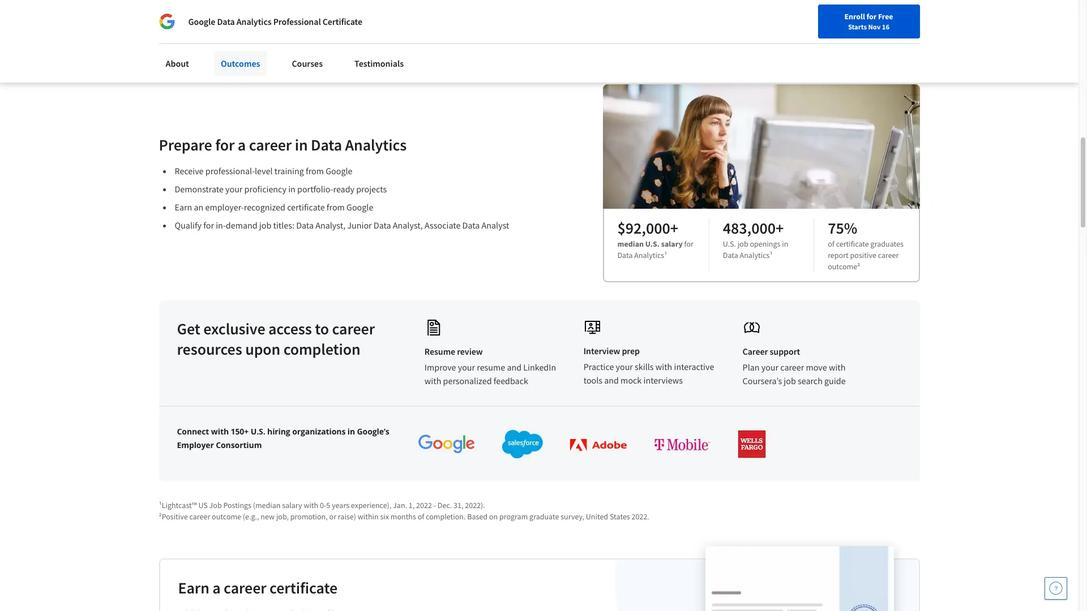 Task type: locate. For each thing, give the bounding box(es) containing it.
improve
[[425, 362, 456, 373]]

2 vertical spatial google
[[347, 202, 374, 213]]

1 vertical spatial career
[[743, 346, 768, 357]]

u.s. inside 483,000 + u.s. job openings in data analytics
[[723, 239, 737, 249]]

within
[[358, 512, 379, 522]]

1 vertical spatial google
[[326, 165, 353, 177]]

75%
[[828, 218, 858, 238]]

with up interviews
[[656, 361, 673, 373]]

u.s. down 483,000
[[723, 239, 737, 249]]

your up coursera's
[[762, 362, 779, 373]]

your inside 'career support plan your career move with coursera's job search guide'
[[762, 362, 779, 373]]

u.s. down $92,000
[[646, 239, 660, 249]]

search
[[798, 376, 823, 387]]

portfolio-
[[297, 183, 333, 195]]

0 horizontal spatial from
[[306, 165, 324, 177]]

free
[[879, 11, 894, 22]]

adobe partner logo image
[[571, 440, 627, 452]]

1 horizontal spatial +
[[776, 218, 784, 238]]

data right titles:
[[296, 220, 314, 231]]

data inside for data analytics
[[618, 250, 633, 261]]

²positive
[[159, 512, 188, 522]]

0 vertical spatial earn
[[175, 202, 192, 213]]

with inside connect with 150+ u.s. hiring organizations in google's employer consortium
[[211, 427, 229, 437]]

u.s. inside $92,000 + median u.s. salary
[[646, 239, 660, 249]]

0 horizontal spatial of
[[418, 512, 425, 522]]

1 horizontal spatial from
[[327, 202, 345, 213]]

starts
[[849, 22, 867, 31]]

0 vertical spatial certificate
[[287, 202, 325, 213]]

your
[[781, 13, 796, 23], [226, 183, 243, 195], [616, 361, 633, 373], [458, 362, 475, 373], [762, 362, 779, 373]]

coursera enterprise logos image
[[668, 0, 894, 21]]

data
[[217, 16, 235, 27], [311, 135, 342, 155], [296, 220, 314, 231], [374, 220, 391, 231], [463, 220, 480, 231], [618, 250, 633, 261], [723, 250, 739, 261]]

your up personalized
[[458, 362, 475, 373]]

u.s. right '150+'
[[251, 427, 265, 437]]

¹ down openings
[[770, 250, 773, 261]]

find your new career
[[765, 13, 836, 23]]

1 + from the left
[[671, 218, 679, 238]]

2 horizontal spatial job
[[784, 376, 796, 387]]

u.s. inside connect with 150+ u.s. hiring organizations in google's employer consortium
[[251, 427, 265, 437]]

for for starts
[[867, 11, 877, 22]]

with up promotion,
[[304, 501, 319, 511]]

+ inside $92,000 + median u.s. salary
[[671, 218, 679, 238]]

earn for earn a career certificate
[[178, 578, 209, 599]]

career inside 'career support plan your career move with coursera's job search guide'
[[781, 362, 805, 373]]

in inside 483,000 + u.s. job openings in data analytics
[[783, 239, 789, 249]]

exclusive
[[204, 319, 265, 339]]

of down 2022
[[418, 512, 425, 522]]

0 vertical spatial a
[[238, 135, 246, 155]]

your right find
[[781, 13, 796, 23]]

¹ down $92,000 + median u.s. salary
[[665, 250, 668, 261]]

0 horizontal spatial u.s.
[[251, 427, 265, 437]]

data inside 483,000 + u.s. job openings in data analytics
[[723, 250, 739, 261]]

outcomes
[[221, 58, 260, 69]]

career
[[814, 13, 836, 23], [743, 346, 768, 357]]

career right new
[[814, 13, 836, 23]]

¹lightcast™ us job postings (median salary with 0-5 years experience), jan. 1, 2022 - dec. 31, 2022). ²positive career outcome (e.g., new job, promotion, or raise) within six months of completion. based on program graduate survey, united states 2022.
[[159, 501, 650, 522]]

feedback
[[494, 376, 529, 387]]

nov
[[869, 22, 881, 31]]

1 vertical spatial outcome
[[212, 512, 241, 522]]

in up the training
[[295, 135, 308, 155]]

and up feedback
[[507, 362, 522, 373]]

analyst
[[482, 220, 510, 231]]

salary inside $92,000 + median u.s. salary
[[662, 239, 683, 249]]

recognized
[[244, 202, 286, 213]]

in inside connect with 150+ u.s. hiring organizations in google's employer consortium
[[348, 427, 355, 437]]

analytics inside 483,000 + u.s. job openings in data analytics
[[740, 250, 770, 261]]

with up 'guide'
[[829, 362, 846, 373]]

and
[[507, 362, 522, 373], [605, 375, 619, 386]]

google image
[[159, 14, 175, 29]]

your for career support plan your career move with coursera's job search guide
[[762, 362, 779, 373]]

1,
[[409, 501, 415, 511]]

upon
[[245, 339, 281, 360]]

for left in-
[[204, 220, 214, 231]]

5
[[327, 501, 330, 511]]

with left '150+'
[[211, 427, 229, 437]]

professional-
[[206, 165, 255, 177]]

for for demand
[[204, 220, 214, 231]]

job left search
[[784, 376, 796, 387]]

analyst, left associate
[[393, 220, 423, 231]]

help center image
[[1050, 582, 1063, 596]]

openings
[[750, 239, 781, 249]]

show notifications image
[[926, 14, 940, 28]]

0 horizontal spatial outcome
[[212, 512, 241, 522]]

with inside ¹lightcast™ us job postings (median salary with 0-5 years experience), jan. 1, 2022 - dec. 31, 2022). ²positive career outcome (e.g., new job, promotion, or raise) within six months of completion. based on program graduate survey, united states 2022.
[[304, 501, 319, 511]]

job
[[209, 501, 222, 511]]

about link
[[159, 51, 196, 76]]

¹ for $92,000
[[665, 250, 668, 261]]

$92,000 + median u.s. salary
[[618, 218, 683, 249]]

enroll for free starts nov 16
[[845, 11, 894, 31]]

outcome down postings
[[212, 512, 241, 522]]

1 horizontal spatial and
[[605, 375, 619, 386]]

1 horizontal spatial career
[[814, 13, 836, 23]]

1 vertical spatial of
[[418, 512, 425, 522]]

1 vertical spatial salary
[[282, 501, 302, 511]]

level
[[255, 165, 273, 177]]

of up report
[[828, 239, 835, 249]]

for data analytics
[[618, 239, 694, 261]]

1 horizontal spatial ¹
[[770, 250, 773, 261]]

for right $92,000 + median u.s. salary
[[685, 239, 694, 249]]

in right openings
[[783, 239, 789, 249]]

career support plan your career move with coursera's job search guide
[[743, 346, 846, 387]]

earn for earn an employer-recognized certificate from google
[[175, 202, 192, 213]]

earn a career certificate
[[178, 578, 338, 599]]

for inside for data analytics
[[685, 239, 694, 249]]

for for career
[[215, 135, 235, 155]]

2022
[[416, 501, 432, 511]]

483,000
[[723, 218, 776, 238]]

None search field
[[161, 7, 433, 30]]

for up professional-
[[215, 135, 235, 155]]

your up mock
[[616, 361, 633, 373]]

with inside 'career support plan your career move with coursera's job search guide'
[[829, 362, 846, 373]]

2 ¹ from the left
[[770, 250, 773, 261]]

google left about
[[188, 16, 215, 27]]

job down 483,000
[[738, 239, 749, 249]]

in left "google's"
[[348, 427, 355, 437]]

1 horizontal spatial of
[[828, 239, 835, 249]]

career up plan
[[743, 346, 768, 357]]

survey,
[[561, 512, 585, 522]]

analyst, left junior on the left of the page
[[316, 220, 346, 231]]

0 horizontal spatial career
[[743, 346, 768, 357]]

a
[[238, 135, 246, 155], [213, 578, 221, 599]]

0 horizontal spatial +
[[671, 218, 679, 238]]

google
[[188, 16, 215, 27], [326, 165, 353, 177], [347, 202, 374, 213]]

find your new career link
[[759, 11, 842, 25]]

1 horizontal spatial analyst,
[[393, 220, 423, 231]]

+
[[671, 218, 679, 238], [776, 218, 784, 238]]

data down 483,000
[[723, 250, 739, 261]]

1 horizontal spatial outcome
[[828, 262, 858, 272]]

google up junior on the left of the page
[[347, 202, 374, 213]]

your inside 'interview prep practice your skills with interactive tools and mock interviews'
[[616, 361, 633, 373]]

0 vertical spatial salary
[[662, 239, 683, 249]]

ready
[[333, 183, 355, 195]]

with down improve
[[425, 376, 442, 387]]

0 vertical spatial outcome
[[828, 262, 858, 272]]

promotion,
[[291, 512, 328, 522]]

salary up the job,
[[282, 501, 302, 511]]

1 analyst, from the left
[[316, 220, 346, 231]]

from up the portfolio-
[[306, 165, 324, 177]]

interview
[[584, 346, 621, 357]]

+ up openings
[[776, 218, 784, 238]]

interview prep practice your skills with interactive tools and mock interviews
[[584, 346, 715, 386]]

0 horizontal spatial a
[[213, 578, 221, 599]]

google's
[[357, 427, 390, 437]]

1 horizontal spatial a
[[238, 135, 246, 155]]

of
[[828, 239, 835, 249], [418, 512, 425, 522]]

2 + from the left
[[776, 218, 784, 238]]

data up the portfolio-
[[311, 135, 342, 155]]

0 vertical spatial and
[[507, 362, 522, 373]]

job,
[[276, 512, 289, 522]]

0 horizontal spatial and
[[507, 362, 522, 373]]

1 vertical spatial from
[[327, 202, 345, 213]]

graduates
[[871, 239, 904, 249]]

1 vertical spatial job
[[738, 239, 749, 249]]

from up qualify for in-demand job titles: data analyst, junior data analyst, associate data analyst
[[327, 202, 345, 213]]

from
[[306, 165, 324, 177], [327, 202, 345, 213]]

outcome down report
[[828, 262, 858, 272]]

data down median
[[618, 250, 633, 261]]

tools
[[584, 375, 603, 386]]

1 horizontal spatial job
[[738, 239, 749, 249]]

dec.
[[438, 501, 452, 511]]

31,
[[454, 501, 464, 511]]

0 horizontal spatial salary
[[282, 501, 302, 511]]

2 vertical spatial job
[[784, 376, 796, 387]]

u.s.
[[646, 239, 660, 249], [723, 239, 737, 249], [251, 427, 265, 437]]

job inside 'career support plan your career move with coursera's job search guide'
[[784, 376, 796, 387]]

certificate
[[287, 202, 325, 213], [837, 239, 870, 249], [270, 578, 338, 599]]

2022).
[[465, 501, 485, 511]]

google up ready
[[326, 165, 353, 177]]

career inside 75% of certificate graduates report positive career outcome
[[879, 250, 899, 261]]

job down recognized
[[259, 220, 272, 231]]

for inside enroll for free starts nov 16
[[867, 11, 877, 22]]

prepare for a career in data analytics
[[159, 135, 407, 155]]

+ up for data analytics at the top
[[671, 218, 679, 238]]

1 horizontal spatial salary
[[662, 239, 683, 249]]

salary down $92,000
[[662, 239, 683, 249]]

1 ¹ from the left
[[665, 250, 668, 261]]

your inside resume review improve your resume and linkedin with personalized feedback
[[458, 362, 475, 373]]

1 vertical spatial earn
[[178, 578, 209, 599]]

0 horizontal spatial ¹
[[665, 250, 668, 261]]

1 vertical spatial and
[[605, 375, 619, 386]]

1 horizontal spatial u.s.
[[646, 239, 660, 249]]

prepare
[[159, 135, 212, 155]]

$92,000
[[618, 218, 671, 238]]

+ inside 483,000 + u.s. job openings in data analytics
[[776, 218, 784, 238]]

raise)
[[338, 512, 356, 522]]

for up 'nov'
[[867, 11, 877, 22]]

0 horizontal spatial analyst,
[[316, 220, 346, 231]]

0 vertical spatial of
[[828, 239, 835, 249]]

and right tools
[[605, 375, 619, 386]]

your down professional-
[[226, 183, 243, 195]]

1 vertical spatial certificate
[[837, 239, 870, 249]]

outcome inside ¹lightcast™ us job postings (median salary with 0-5 years experience), jan. 1, 2022 - dec. 31, 2022). ²positive career outcome (e.g., new job, promotion, or raise) within six months of completion. based on program graduate survey, united states 2022.
[[212, 512, 241, 522]]

0 vertical spatial job
[[259, 220, 272, 231]]

coursera career certificate image
[[706, 547, 895, 612]]

of inside 75% of certificate graduates report positive career outcome
[[828, 239, 835, 249]]

0 vertical spatial from
[[306, 165, 324, 177]]

2 horizontal spatial u.s.
[[723, 239, 737, 249]]

graduate
[[530, 512, 559, 522]]

resume review improve your resume and linkedin with personalized feedback
[[425, 346, 556, 387]]

job
[[259, 220, 272, 231], [738, 239, 749, 249], [784, 376, 796, 387]]

coursera's
[[743, 376, 782, 387]]



Task type: vqa. For each thing, say whether or not it's contained in the screenshot.
PARTNERS
no



Task type: describe. For each thing, give the bounding box(es) containing it.
salesforce partner logo image
[[503, 431, 543, 459]]

data right junior on the left of the page
[[374, 220, 391, 231]]

learn more about coursera for business link
[[178, 17, 334, 28]]

training
[[275, 165, 304, 177]]

job inside 483,000 + u.s. job openings in data analytics
[[738, 239, 749, 249]]

analytics inside for data analytics
[[635, 250, 665, 261]]

completion.
[[426, 512, 466, 522]]

practice
[[584, 361, 614, 373]]

with inside 'interview prep practice your skills with interactive tools and mock interviews'
[[656, 361, 673, 373]]

qualify
[[175, 220, 202, 231]]

demonstrate
[[175, 183, 224, 195]]

2 analyst, from the left
[[393, 220, 423, 231]]

testimonials
[[355, 58, 404, 69]]

about
[[166, 58, 189, 69]]

career inside ¹lightcast™ us job postings (median salary with 0-5 years experience), jan. 1, 2022 - dec. 31, 2022). ²positive career outcome (e.g., new job, promotion, or raise) within six months of completion. based on program graduate survey, united states 2022.
[[190, 512, 210, 522]]

google partner logo image
[[419, 435, 475, 454]]

to
[[315, 319, 329, 339]]

salary inside ¹lightcast™ us job postings (median salary with 0-5 years experience), jan. 1, 2022 - dec. 31, 2022). ²positive career outcome (e.g., new job, promotion, or raise) within six months of completion. based on program graduate survey, united states 2022.
[[282, 501, 302, 511]]

personalized
[[443, 376, 492, 387]]

(median
[[253, 501, 281, 511]]

titles:
[[273, 220, 295, 231]]

²
[[858, 262, 861, 272]]

150+
[[231, 427, 249, 437]]

coursera
[[249, 17, 285, 28]]

2 vertical spatial certificate
[[270, 578, 338, 599]]

interactive
[[674, 361, 715, 373]]

business
[[300, 17, 334, 28]]

english
[[862, 13, 889, 24]]

months
[[391, 512, 416, 522]]

483,000 + u.s. job openings in data analytics
[[723, 218, 789, 261]]

u.s. for with
[[251, 427, 265, 437]]

-
[[434, 501, 436, 511]]

with inside resume review improve your resume and linkedin with personalized feedback
[[425, 376, 442, 387]]

receive
[[175, 165, 204, 177]]

outcome inside 75% of certificate graduates report positive career outcome
[[828, 262, 858, 272]]

and inside 'interview prep practice your skills with interactive tools and mock interviews'
[[605, 375, 619, 386]]

demonstrate your proficiency in portfolio-ready projects
[[175, 183, 387, 195]]

demand
[[226, 220, 258, 231]]

new
[[798, 13, 812, 23]]

move
[[806, 362, 828, 373]]

learn more about coursera for business
[[178, 17, 334, 28]]

find
[[765, 13, 779, 23]]

professional
[[273, 16, 321, 27]]

your for resume review improve your resume and linkedin with personalized feedback
[[458, 362, 475, 373]]

prep
[[622, 346, 640, 357]]

median
[[618, 239, 644, 249]]

states
[[610, 512, 630, 522]]

16
[[883, 22, 890, 31]]

data left analyst
[[463, 220, 480, 231]]

connect
[[177, 427, 209, 437]]

testimonials link
[[348, 51, 411, 76]]

career inside 'career support plan your career move with coursera's job search guide'
[[743, 346, 768, 357]]

hiring
[[267, 427, 290, 437]]

proficiency
[[245, 183, 287, 195]]

2022.
[[632, 512, 650, 522]]

qualify for in-demand job titles: data analyst, junior data analyst, associate data analyst
[[175, 220, 510, 231]]

support
[[770, 346, 801, 357]]

data right learn
[[217, 16, 235, 27]]

postings
[[223, 501, 252, 511]]

1 vertical spatial a
[[213, 578, 221, 599]]

and inside resume review improve your resume and linkedin with personalized feedback
[[507, 362, 522, 373]]

junior
[[347, 220, 372, 231]]

0 horizontal spatial job
[[259, 220, 272, 231]]

your for interview prep practice your skills with interactive tools and mock interviews
[[616, 361, 633, 373]]

completion
[[284, 339, 361, 360]]

connect with 150+ u.s. hiring organizations in google's employer consortium
[[177, 427, 390, 451]]

organizations
[[292, 427, 346, 437]]

or
[[329, 512, 337, 522]]

on
[[489, 512, 498, 522]]

receive professional-level training from google
[[175, 165, 353, 177]]

new
[[261, 512, 275, 522]]

google data analytics professional certificate
[[188, 16, 363, 27]]

¹lightcast™
[[159, 501, 197, 511]]

english button
[[842, 0, 910, 37]]

0-
[[320, 501, 327, 511]]

0 vertical spatial google
[[188, 16, 215, 27]]

associate
[[425, 220, 461, 231]]

positive
[[851, 250, 877, 261]]

your inside the find your new career link
[[781, 13, 796, 23]]

0 vertical spatial career
[[814, 13, 836, 23]]

career inside get exclusive access to career resources upon completion
[[332, 319, 375, 339]]

jan.
[[393, 501, 407, 511]]

based
[[468, 512, 488, 522]]

about
[[224, 17, 248, 28]]

interviews
[[644, 375, 683, 386]]

resources
[[177, 339, 242, 360]]

plan
[[743, 362, 760, 373]]

employer-
[[205, 202, 244, 213]]

experience),
[[351, 501, 392, 511]]

review
[[457, 346, 483, 357]]

in-
[[216, 220, 226, 231]]

+ for $92,000
[[671, 218, 679, 238]]

of inside ¹lightcast™ us job postings (median salary with 0-5 years experience), jan. 1, 2022 - dec. 31, 2022). ²positive career outcome (e.g., new job, promotion, or raise) within six months of completion. based on program graduate survey, united states 2022.
[[418, 512, 425, 522]]

¹ for 483,000
[[770, 250, 773, 261]]

an
[[194, 202, 204, 213]]

courses
[[292, 58, 323, 69]]

get
[[177, 319, 200, 339]]

us
[[199, 501, 208, 511]]

consortium
[[216, 440, 262, 451]]

in down the training
[[288, 183, 296, 195]]

u.s. for +
[[646, 239, 660, 249]]

certificate inside 75% of certificate graduates report positive career outcome
[[837, 239, 870, 249]]

earn an employer-recognized certificate from google
[[175, 202, 374, 213]]

skills
[[635, 361, 654, 373]]

for left 'business'
[[287, 17, 298, 28]]

outcomes link
[[214, 51, 267, 76]]

+ for 483,000
[[776, 218, 784, 238]]

six
[[380, 512, 389, 522]]



